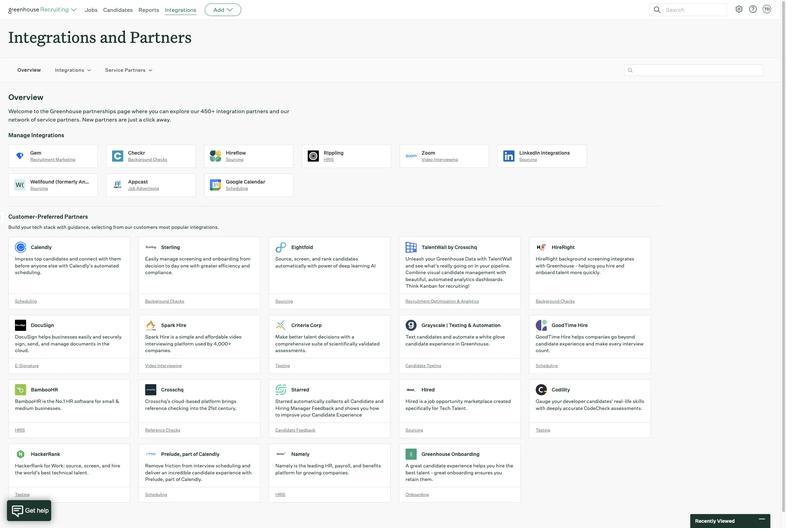 Task type: locate. For each thing, give the bounding box(es) containing it.
gem
[[30, 150, 41, 156]]

you inside "welcome to the greenhouse partnerships page where you can explore our 450+ integration partners and our network of service partners. new partners are just a click away."
[[149, 108, 158, 115]]

0 vertical spatial to
[[34, 108, 39, 115]]

interview down beyond
[[623, 341, 644, 347]]

and inside "welcome to the greenhouse partnerships page where you can explore our 450+ integration partners and our network of service partners. new partners are just a click away."
[[270, 108, 280, 115]]

prelude, up friction
[[161, 451, 181, 457]]

tech
[[440, 405, 451, 411]]

0 horizontal spatial background checks
[[145, 298, 184, 304]]

gauge your developer candidates' real-life skills with deeply accurate codecheck assessments.
[[536, 398, 645, 411]]

experience inside a great candidate experience helps you hire the best talent - great onboarding ensures you retain them.
[[447, 463, 472, 469]]

your
[[21, 224, 31, 230], [426, 256, 436, 262], [480, 263, 490, 268], [552, 398, 562, 404], [301, 412, 311, 418]]

1 horizontal spatial hired
[[422, 387, 435, 393]]

hackerrank inside hackerrank for work: source, screen, and hire the world's best technical talent.
[[15, 463, 43, 469]]

sign,
[[15, 341, 26, 347]]

calendly up remove friction from interview scheduling and deliver an incredible candidate experience with prelude, part of calendly. at bottom left
[[199, 451, 220, 457]]

candidates inside "impress top candidates and connect with them before anyone else with calendly's automated scheduling."
[[43, 256, 68, 262]]

prelude, down deliver
[[145, 476, 164, 482]]

talent inside the hireright background screening integrates with greenhouse - helping you hire and onboard talent more quickly.
[[556, 269, 570, 275]]

0 vertical spatial hackerrank
[[31, 451, 60, 457]]

software
[[74, 398, 94, 404]]

day
[[171, 263, 180, 268]]

of
[[31, 116, 36, 123], [334, 263, 338, 268], [324, 341, 328, 347], [193, 451, 198, 457], [176, 476, 180, 482]]

pipeline.
[[491, 263, 511, 268]]

prelude, inside remove friction from interview scheduling and deliver an incredible candidate experience with prelude, part of calendly.
[[145, 476, 164, 482]]

1 horizontal spatial interview
[[623, 341, 644, 347]]

hire down goodtime hire
[[561, 334, 571, 340]]

improve
[[281, 412, 300, 418]]

0 vertical spatial companies.
[[145, 347, 172, 353]]

onboarding up "efficiency"
[[213, 256, 239, 262]]

sourcing down wellfound
[[30, 186, 48, 191]]

in inside the text candidates and automate a white glove candidate experience in greenhouse.
[[456, 341, 460, 347]]

stack
[[43, 224, 56, 230]]

feedback down collects
[[312, 405, 334, 411]]

before
[[15, 263, 30, 268]]

best inside a great candidate experience helps you hire the best talent - great onboarding ensures you retain them.
[[406, 470, 416, 475]]

partners up guidance,
[[64, 213, 88, 220]]

1 vertical spatial recruitment
[[406, 298, 430, 304]]

0 horizontal spatial companies.
[[145, 347, 172, 353]]

recently viewed
[[696, 518, 735, 524]]

2 vertical spatial testing
[[15, 492, 30, 497]]

talentwall up what's
[[422, 244, 447, 250]]

great down greenhouse onboarding
[[434, 470, 447, 475]]

hackerrank up world's
[[15, 463, 43, 469]]

docusign for docusign helps businesses easily and securely sign, send, and manage documents in the cloud.
[[15, 334, 37, 340]]

interview inside goodtime hire helps companies go beyond candidate experience and make every interview count.
[[623, 341, 644, 347]]

1 horizontal spatial platform
[[201, 398, 221, 404]]

specifically
[[406, 405, 431, 411]]

candidate inside the text candidates and automate a white glove candidate experience in greenhouse.
[[406, 341, 429, 347]]

0 vertical spatial assessments.
[[276, 347, 307, 353]]

hireright for hireright background screening integrates with greenhouse - helping you hire and onboard talent more quickly.
[[536, 256, 558, 262]]

configure image
[[735, 5, 744, 13]]

to inside 'starred automatically collects all candidate and hiring manager feedback and shows you how to improve your candidate experience'
[[276, 412, 280, 418]]

0 vertical spatial partners
[[130, 26, 192, 47]]

feedback inside 'starred automatically collects all candidate and hiring manager feedback and shows you how to improve your candidate experience'
[[312, 405, 334, 411]]

0 horizontal spatial platform
[[175, 341, 194, 347]]

a inside the text candidates and automate a white glove candidate experience in greenhouse.
[[476, 334, 479, 340]]

0 vertical spatial goodtime
[[552, 322, 577, 328]]

is
[[171, 334, 174, 340], [42, 398, 46, 404], [420, 398, 423, 404], [294, 463, 298, 469]]

1 horizontal spatial partners
[[246, 108, 269, 115]]

partners for customer-preferred partners
[[64, 213, 88, 220]]

candidate down really
[[442, 269, 464, 275]]

starred for starred
[[292, 387, 310, 393]]

manage inside docusign helps businesses easily and securely sign, send, and manage documents in the cloud.
[[51, 341, 69, 347]]

for inside hackerrank for work: source, screen, and hire the world's best technical talent.
[[44, 463, 50, 469]]

businesses.
[[35, 405, 62, 411]]

from
[[113, 224, 124, 230], [240, 256, 251, 262], [182, 463, 193, 469]]

bamboohr for bamboohr is the no.1 hr software for small & medium businesses.
[[15, 398, 41, 404]]

and inside the hireright background screening integrates with greenhouse - helping you hire and onboard talent more quickly.
[[616, 263, 625, 268]]

power
[[318, 263, 332, 268]]

checks for easily manage screening and onboarding from decision to day one with greater efficiency and compliance.
[[170, 298, 184, 304]]

crosschq up cloud-
[[161, 387, 184, 393]]

screening for one
[[179, 256, 202, 262]]

2 horizontal spatial testing
[[536, 427, 551, 433]]

automatically down source,
[[276, 263, 306, 268]]

video
[[229, 334, 242, 340]]

for left work:
[[44, 463, 50, 469]]

1 horizontal spatial spark
[[161, 322, 175, 328]]

0 horizontal spatial automated
[[94, 263, 119, 268]]

1 horizontal spatial onboarding
[[452, 451, 480, 457]]

talent up suite
[[304, 334, 317, 340]]

talent left more
[[556, 269, 570, 275]]

candidate down text
[[406, 363, 426, 368]]

goodtime for goodtime hire
[[552, 322, 577, 328]]

1 vertical spatial namely
[[276, 463, 293, 469]]

the inside namely is the leading hr, payroll, and benefits platform for growing companies.
[[299, 463, 306, 469]]

1 vertical spatial -
[[431, 470, 433, 475]]

for inside unleash your greenhouse data with talentwall and see what's really going on in your pipeline. combine visual candidate management with beautiful, automated analytics dashboards. think kanban for recruiting!
[[439, 283, 445, 289]]

our
[[191, 108, 199, 115], [281, 108, 289, 115], [125, 224, 133, 230]]

0 vertical spatial feedback
[[312, 405, 334, 411]]

companies. inside spark hire is a simple and affordable video interviewing platform used by 4,000+ companies.
[[145, 347, 172, 353]]

your inside 'starred automatically collects all candidate and hiring manager feedback and shows you how to improve your candidate experience'
[[301, 412, 311, 418]]

scheduling
[[216, 463, 241, 469]]

grayscale
[[422, 322, 446, 328]]

testing down "deeply" on the right
[[536, 427, 551, 433]]

and inside spark hire is a simple and affordable video interviewing platform used by 4,000+ companies.
[[195, 334, 204, 340]]

0 horizontal spatial testing
[[15, 492, 30, 497]]

1 horizontal spatial companies.
[[323, 470, 350, 475]]

hire inside spark hire is a simple and affordable video interviewing platform used by 4,000+ companies.
[[160, 334, 169, 340]]

1 vertical spatial screen,
[[84, 463, 101, 469]]

2 horizontal spatial helps
[[572, 334, 584, 340]]

compliance.
[[145, 269, 173, 275]]

2 horizontal spatial hris
[[324, 157, 334, 162]]

partners right service
[[125, 67, 146, 73]]

None text field
[[625, 64, 764, 76]]

0 horizontal spatial -
[[431, 470, 433, 475]]

helps inside docusign helps businesses easily and securely sign, send, and manage documents in the cloud.
[[38, 334, 51, 340]]

1 best from the left
[[41, 470, 51, 475]]

spark inside spark hire is a simple and affordable video interviewing platform used by 4,000+ companies.
[[145, 334, 159, 340]]

0 vertical spatial by
[[448, 244, 454, 250]]

a left job
[[424, 398, 427, 404]]

greenhouse recruiting image
[[8, 6, 71, 14]]

to up service
[[34, 108, 39, 115]]

assessments. down comprehensive
[[276, 347, 307, 353]]

rippling
[[324, 150, 344, 156]]

hire for hackerrank for work: source, screen, and hire the world's best technical talent.
[[112, 463, 120, 469]]

1 horizontal spatial helps
[[474, 463, 486, 469]]

goodtime for goodtime hire helps companies go beyond candidate experience and make every interview count.
[[536, 334, 560, 340]]

best right world's
[[41, 470, 51, 475]]

spark for spark hire is a simple and affordable video interviewing platform used by 4,000+ companies.
[[145, 334, 159, 340]]

assessments. for comprehensive
[[276, 347, 307, 353]]

in right on
[[475, 263, 479, 268]]

for right kanban
[[439, 283, 445, 289]]

comprehensive
[[276, 341, 311, 347]]

testing for gauge your developer candidates' real-life skills with deeply accurate codecheck assessments.
[[536, 427, 551, 433]]

partners down reports "link"
[[130, 26, 192, 47]]

criteria corp
[[292, 322, 322, 328]]

of inside "welcome to the greenhouse partnerships page where you can explore our 450+ integration partners and our network of service partners. new partners are just a click away."
[[31, 116, 36, 123]]

0 vertical spatial great
[[410, 463, 422, 469]]

your up "deeply" on the right
[[552, 398, 562, 404]]

hireflow
[[226, 150, 246, 156]]

else
[[48, 263, 58, 268]]

1 horizontal spatial great
[[434, 470, 447, 475]]

better
[[289, 334, 303, 340]]

1 vertical spatial great
[[434, 470, 447, 475]]

dashboards.
[[476, 276, 504, 282]]

hired for hired is a job opportunity marketplace created specifically for tech talent.
[[406, 398, 419, 404]]

1 screening from the left
[[179, 256, 202, 262]]

with inside source, screen, and rank candidates automatically with power of deep learning ai
[[308, 263, 317, 268]]

retain
[[406, 476, 419, 482]]

is up businesses.
[[42, 398, 46, 404]]

0 horizontal spatial hire
[[112, 463, 120, 469]]

manage up the 'day'
[[160, 256, 178, 262]]

1 horizontal spatial best
[[406, 470, 416, 475]]

is left leading
[[294, 463, 298, 469]]

candidates inside source, screen, and rank candidates automatically with power of deep learning ai
[[333, 256, 358, 262]]

appcast job advertising
[[128, 179, 159, 191]]

and inside source, screen, and rank candidates automatically with power of deep learning ai
[[312, 256, 321, 262]]

interview down prelude, part of calendly
[[194, 463, 215, 469]]

companies
[[586, 334, 611, 340]]

0 horizontal spatial interview
[[194, 463, 215, 469]]

0 horizontal spatial hired
[[406, 398, 419, 404]]

real-
[[615, 398, 625, 404]]

scheduling for goodtime hire helps companies go beyond candidate experience and make every interview count.
[[536, 363, 558, 368]]

hire inside the hireright background screening integrates with greenhouse - helping you hire and onboard talent more quickly.
[[606, 263, 615, 268]]

hackerrank up work:
[[31, 451, 60, 457]]

screen, down eightfold
[[294, 256, 311, 262]]

talent.
[[74, 470, 89, 475]]

deep
[[339, 263, 350, 268]]

hire inside a great candidate experience helps you hire the best talent - great onboarding ensures you retain them.
[[496, 463, 505, 469]]

optimization
[[431, 298, 456, 304]]

for left small
[[95, 398, 101, 404]]

you up click
[[149, 108, 158, 115]]

1 vertical spatial assessments.
[[612, 405, 643, 411]]

1 horizontal spatial talentwall
[[488, 256, 512, 262]]

candidates up 'else'
[[43, 256, 68, 262]]

greenhouse inside unleash your greenhouse data with talentwall and see what's really going on in your pipeline. combine visual candidate management with beautiful, automated analytics dashboards. think kanban for recruiting!
[[437, 256, 465, 262]]

1 vertical spatial part
[[165, 476, 175, 482]]

experience down greenhouse onboarding
[[447, 463, 472, 469]]

0 horizontal spatial part
[[165, 476, 175, 482]]

make better talent decisions with a comprehensive suite of scientifically validated assessments.
[[276, 334, 380, 353]]

partners
[[130, 26, 192, 47], [125, 67, 146, 73], [64, 213, 88, 220]]

1 vertical spatial calendly
[[199, 451, 220, 457]]

talent
[[556, 269, 570, 275], [304, 334, 317, 340], [417, 470, 430, 475]]

interviewing down interviewing
[[158, 363, 182, 368]]

0 horizontal spatial interviewing
[[158, 363, 182, 368]]

you left how
[[361, 405, 369, 411]]

starred inside 'starred automatically collects all candidate and hiring manager feedback and shows you how to improve your candidate experience'
[[276, 398, 293, 404]]

your down customer-
[[21, 224, 31, 230]]

goodtime inside goodtime hire helps companies go beyond candidate experience and make every interview count.
[[536, 334, 560, 340]]

one
[[181, 263, 189, 268]]

the inside crosschq's cloud-based platform brings reference checking into the 21st century.
[[200, 405, 207, 411]]

of inside remove friction from interview scheduling and deliver an incredible candidate experience with prelude, part of calendly.
[[176, 476, 180, 482]]

greenhouse onboarding
[[422, 451, 480, 457]]

your for build
[[21, 224, 31, 230]]

automatically inside 'starred automatically collects all candidate and hiring manager feedback and shows you how to improve your candidate experience'
[[294, 398, 325, 404]]

bamboohr up medium
[[15, 398, 41, 404]]

sourcing
[[226, 157, 244, 162], [520, 157, 537, 162], [30, 186, 48, 191], [276, 298, 293, 304], [406, 427, 424, 433]]

wellfound
[[30, 179, 54, 185]]

0 vertical spatial from
[[113, 224, 124, 230]]

best up retain
[[406, 470, 416, 475]]

candidate
[[442, 269, 464, 275], [406, 341, 429, 347], [536, 341, 559, 347], [424, 463, 446, 469], [192, 470, 215, 475]]

1 vertical spatial partners
[[95, 116, 117, 123]]

the inside bamboohr is the no.1 hr software for small & medium businesses.
[[47, 398, 55, 404]]

hire inside goodtime hire helps companies go beyond candidate experience and make every interview count.
[[561, 334, 571, 340]]

scheduling
[[226, 186, 248, 191], [15, 298, 37, 304], [536, 363, 558, 368], [145, 492, 167, 497]]

0 vertical spatial interviewing
[[434, 157, 458, 162]]

helps inside a great candidate experience helps you hire the best talent - great onboarding ensures you retain them.
[[474, 463, 486, 469]]

2 vertical spatial talent
[[417, 470, 430, 475]]

with
[[57, 224, 67, 230], [99, 256, 108, 262], [477, 256, 487, 262], [59, 263, 68, 268], [190, 263, 200, 268], [308, 263, 317, 268], [536, 263, 546, 268], [497, 269, 507, 275], [341, 334, 351, 340], [536, 405, 546, 411], [242, 470, 252, 475]]

with inside the hireright background screening integrates with greenhouse - helping you hire and onboard talent more quickly.
[[536, 263, 546, 268]]

0 vertical spatial namely
[[292, 451, 310, 457]]

scheduling for remove friction from interview scheduling and deliver an incredible candidate experience with prelude, part of calendly.
[[145, 492, 167, 497]]

0 vertical spatial video
[[422, 157, 433, 162]]

sourcing down specifically at the right
[[406, 427, 424, 433]]

feedback down improve at the left of page
[[297, 427, 316, 433]]

automated inside unleash your greenhouse data with talentwall and see what's really going on in your pipeline. combine visual candidate management with beautiful, automated analytics dashboards. think kanban for recruiting!
[[428, 276, 453, 282]]

0 horizontal spatial manage
[[51, 341, 69, 347]]

hire up simple
[[176, 322, 187, 328]]

to
[[34, 108, 39, 115], [165, 263, 170, 268], [276, 412, 280, 418]]

work:
[[51, 463, 65, 469]]

hireright inside the hireright background screening integrates with greenhouse - helping you hire and onboard talent more quickly.
[[536, 256, 558, 262]]

to left the 'day'
[[165, 263, 170, 268]]

0 vertical spatial recruitment
[[30, 157, 55, 162]]

of down incredible
[[176, 476, 180, 482]]

most
[[159, 224, 170, 230]]

1 background checks from the left
[[145, 298, 184, 304]]

is for namely is the leading hr, payroll, and benefits platform for growing companies.
[[294, 463, 298, 469]]

checks right reference
[[166, 427, 180, 433]]

assessments. inside "make better talent decisions with a comprehensive suite of scientifically validated assessments."
[[276, 347, 307, 353]]

automatically up manager
[[294, 398, 325, 404]]

part up incredible
[[182, 451, 192, 457]]

your for unleash
[[426, 256, 436, 262]]

docusign up sign,
[[15, 334, 37, 340]]

candidates
[[103, 6, 133, 13]]

bamboohr up businesses.
[[31, 387, 58, 393]]

1 horizontal spatial by
[[448, 244, 454, 250]]

hireright up background
[[552, 244, 575, 250]]

e-
[[15, 363, 20, 368]]

goodtime up goodtime hire helps companies go beyond candidate experience and make every interview count.
[[552, 322, 577, 328]]

starred for starred automatically collects all candidate and hiring manager feedback and shows you how to improve your candidate experience
[[276, 398, 293, 404]]

a right just
[[139, 116, 142, 123]]

0 horizontal spatial best
[[41, 470, 51, 475]]

onboarding inside easily manage screening and onboarding from decision to day one with greater efficiency and compliance.
[[213, 256, 239, 262]]

0 horizontal spatial to
[[34, 108, 39, 115]]

in down automate at the bottom of the page
[[456, 341, 460, 347]]

0 vertical spatial manage
[[160, 256, 178, 262]]

from right selecting
[[113, 224, 124, 230]]

2 vertical spatial from
[[182, 463, 193, 469]]

onboarding down retain
[[406, 492, 429, 497]]

kanban
[[420, 283, 438, 289]]

0 vertical spatial hired
[[422, 387, 435, 393]]

starred up hiring
[[276, 398, 293, 404]]

candidate down improve at the left of page
[[276, 427, 296, 433]]

greenhouse down background
[[547, 263, 575, 268]]

spark hire
[[161, 322, 187, 328]]

recruitment down think
[[406, 298, 430, 304]]

0 horizontal spatial screen,
[[84, 463, 101, 469]]

0 vertical spatial testing
[[276, 363, 290, 368]]

service
[[105, 67, 124, 73]]

your down manager
[[301, 412, 311, 418]]

screening for hire
[[588, 256, 610, 262]]

your up what's
[[426, 256, 436, 262]]

leading
[[307, 463, 324, 469]]

0 horizontal spatial in
[[97, 341, 101, 347]]

texting right |
[[449, 322, 467, 328]]

video down interviewing
[[145, 363, 157, 368]]

candidate inside unleash your greenhouse data with talentwall and see what's really going on in your pipeline. combine visual candidate management with beautiful, automated analytics dashboards. think kanban for recruiting!
[[442, 269, 464, 275]]

a inside spark hire is a simple and affordable video interviewing platform used by 4,000+ companies.
[[175, 334, 178, 340]]

criteria
[[292, 322, 309, 328]]

sourcing down hireflow
[[226, 157, 244, 162]]

1 horizontal spatial onboarding
[[448, 470, 474, 475]]

hired inside hired is a job opportunity marketplace created specifically for tech talent.
[[406, 398, 419, 404]]

assessments. inside the gauge your developer candidates' real-life skills with deeply accurate codecheck assessments.
[[612, 405, 643, 411]]

cloud.
[[15, 347, 29, 353]]

1 vertical spatial docusign
[[15, 334, 37, 340]]

zoom
[[422, 150, 436, 156]]

1 horizontal spatial recruitment
[[406, 298, 430, 304]]

0 vertical spatial hris
[[324, 157, 334, 162]]

1 vertical spatial interviewing
[[158, 363, 182, 368]]

screening up one
[[179, 256, 202, 262]]

candidates up deep
[[333, 256, 358, 262]]

0 vertical spatial overview
[[17, 67, 41, 73]]

2 best from the left
[[406, 470, 416, 475]]

welcome
[[8, 108, 33, 115]]

talent)
[[103, 179, 120, 185]]

partners right integration
[[246, 108, 269, 115]]

& right small
[[116, 398, 119, 404]]

checks for hireright background screening integrates with greenhouse - helping you hire and onboard talent more quickly.
[[561, 298, 575, 304]]

2 horizontal spatial talent
[[556, 269, 570, 275]]

codecheck
[[584, 405, 611, 411]]

source, screen, and rank candidates automatically with power of deep learning ai
[[276, 256, 376, 268]]

1 horizontal spatial our
[[191, 108, 199, 115]]

helps up send,
[[38, 334, 51, 340]]

hackerrank for hackerrank for work: source, screen, and hire the world's best technical talent.
[[15, 463, 43, 469]]

1 vertical spatial prelude,
[[145, 476, 164, 482]]

of inside "make better talent decisions with a comprehensive suite of scientifically validated assessments."
[[324, 341, 328, 347]]

can
[[159, 108, 169, 115]]

talentwall up 'pipeline.'
[[488, 256, 512, 262]]

hire
[[176, 322, 187, 328], [578, 322, 588, 328], [160, 334, 169, 340], [561, 334, 571, 340]]

interviewing
[[145, 341, 174, 347]]

and inside hackerrank for work: source, screen, and hire the world's best technical talent.
[[102, 463, 110, 469]]

quickly.
[[584, 269, 601, 275]]

2 screening from the left
[[588, 256, 610, 262]]

hired up specifically at the right
[[406, 398, 419, 404]]

candidate down collects
[[312, 412, 336, 418]]

is inside spark hire is a simple and affordable video interviewing platform used by 4,000+ companies.
[[171, 334, 174, 340]]

candidates'
[[587, 398, 614, 404]]

codility
[[552, 387, 570, 393]]

add button
[[205, 3, 241, 16]]

by up really
[[448, 244, 454, 250]]

namely inside namely is the leading hr, payroll, and benefits platform for growing companies.
[[276, 463, 293, 469]]

and inside remove friction from interview scheduling and deliver an incredible candidate experience with prelude, part of calendly.
[[242, 463, 251, 469]]

screen, inside source, screen, and rank candidates automatically with power of deep learning ai
[[294, 256, 311, 262]]

0 vertical spatial &
[[457, 298, 460, 304]]

signature
[[20, 363, 39, 368]]

video inside zoom video interviewing
[[422, 157, 433, 162]]

&
[[457, 298, 460, 304], [468, 322, 472, 328], [116, 398, 119, 404]]

1 vertical spatial video
[[145, 363, 157, 368]]

0 horizontal spatial assessments.
[[276, 347, 307, 353]]

interviewing down the zoom
[[434, 157, 458, 162]]

& inside bamboohr is the no.1 hr software for small & medium businesses.
[[116, 398, 119, 404]]

scheduling down the 'count.'
[[536, 363, 558, 368]]

partners
[[246, 108, 269, 115], [95, 116, 117, 123]]

docusign for docusign
[[31, 322, 54, 328]]

0 vertical spatial talentwall
[[422, 244, 447, 250]]

all
[[344, 398, 350, 404]]

for inside bamboohr is the no.1 hr software for small & medium businesses.
[[95, 398, 101, 404]]

candidates down grayscale
[[417, 334, 442, 340]]

screening up helping on the right of page
[[588, 256, 610, 262]]

1 vertical spatial manage
[[51, 341, 69, 347]]

candidate up shows
[[351, 398, 374, 404]]

0 vertical spatial spark
[[161, 322, 175, 328]]

platform inside crosschq's cloud-based platform brings reference checking into the 21st century.
[[201, 398, 221, 404]]

automated down them
[[94, 263, 119, 268]]

1 horizontal spatial talent
[[417, 470, 430, 475]]

platform up 21st
[[201, 398, 221, 404]]

to down hiring
[[276, 412, 280, 418]]

collects
[[326, 398, 343, 404]]

partners for integrations and partners
[[130, 26, 192, 47]]

2 horizontal spatial hire
[[606, 263, 615, 268]]

& up automate at the bottom of the page
[[468, 322, 472, 328]]

2 background checks from the left
[[536, 298, 575, 304]]

testing down world's
[[15, 492, 30, 497]]

customer-preferred partners
[[8, 213, 88, 220]]

1 vertical spatial automated
[[428, 276, 453, 282]]

of down decisions
[[324, 341, 328, 347]]

onboarding up a great candidate experience helps you hire the best talent - great onboarding ensures you retain them.
[[452, 451, 480, 457]]

spark for spark hire
[[161, 322, 175, 328]]

1 vertical spatial to
[[165, 263, 170, 268]]

assessments. down life
[[612, 405, 643, 411]]

0 vertical spatial screen,
[[294, 256, 311, 262]]

1 horizontal spatial assessments.
[[612, 405, 643, 411]]

1 vertical spatial &
[[468, 322, 472, 328]]

0 horizontal spatial screening
[[179, 256, 202, 262]]

1 horizontal spatial screen,
[[294, 256, 311, 262]]

of left service
[[31, 116, 36, 123]]

experience down goodtime hire
[[560, 341, 585, 347]]

experience down |
[[430, 341, 455, 347]]

helps
[[38, 334, 51, 340], [572, 334, 584, 340], [474, 463, 486, 469]]

0 vertical spatial integrations link
[[165, 6, 197, 13]]

1 vertical spatial bamboohr
[[15, 398, 41, 404]]

greenhouse.
[[461, 341, 490, 347]]

namely left leading
[[276, 463, 293, 469]]

2 horizontal spatial in
[[475, 263, 479, 268]]

based
[[186, 398, 200, 404]]

companies. down interviewing
[[145, 347, 172, 353]]

helping
[[579, 263, 596, 268]]

0 horizontal spatial &
[[116, 398, 119, 404]]

hiring
[[276, 405, 290, 411]]

calendly up top
[[31, 244, 52, 250]]

1 vertical spatial hris
[[15, 427, 25, 433]]

calendar
[[244, 179, 265, 185]]

century.
[[218, 405, 237, 411]]

hire inside hackerrank for work: source, screen, and hire the world's best technical talent.
[[112, 463, 120, 469]]

0 vertical spatial talent
[[556, 269, 570, 275]]

scheduling down deliver
[[145, 492, 167, 497]]



Task type: vqa. For each thing, say whether or not it's contained in the screenshot.
Designer (50) Interview to schedule for Technical Interview at the left
no



Task type: describe. For each thing, give the bounding box(es) containing it.
customer-
[[8, 213, 38, 220]]

jobs
[[85, 6, 98, 13]]

2 horizontal spatial our
[[281, 108, 289, 115]]

0 vertical spatial onboarding
[[452, 451, 480, 457]]

reports link
[[139, 6, 159, 13]]

greenhouse inside the hireright background screening integrates with greenhouse - helping you hire and onboard talent more quickly.
[[547, 263, 575, 268]]

recruitment optimization & analytics
[[406, 298, 479, 304]]

technical
[[52, 470, 73, 475]]

to inside "welcome to the greenhouse partnerships page where you can explore our 450+ integration partners and our network of service partners. new partners are just a click away."
[[34, 108, 39, 115]]

validated
[[359, 341, 380, 347]]

|
[[447, 322, 448, 328]]

hireflow sourcing
[[226, 150, 246, 162]]

screen, inside hackerrank for work: source, screen, and hire the world's best technical talent.
[[84, 463, 101, 469]]

partnerships
[[83, 108, 116, 115]]

onboarding inside a great candidate experience helps you hire the best talent - great onboarding ensures you retain them.
[[448, 470, 474, 475]]

combine
[[406, 269, 426, 275]]

a inside "welcome to the greenhouse partnerships page where you can explore our 450+ integration partners and our network of service partners. new partners are just a click away."
[[139, 116, 142, 123]]

0 horizontal spatial our
[[125, 224, 133, 230]]

you right ensures
[[494, 470, 502, 475]]

in inside unleash your greenhouse data with talentwall and see what's really going on in your pipeline. combine visual candidate management with beautiful, automated analytics dashboards. think kanban for recruiting!
[[475, 263, 479, 268]]

with inside "make better talent decisions with a comprehensive suite of scientifically validated assessments."
[[341, 334, 351, 340]]

hireright for hireright
[[552, 244, 575, 250]]

bamboohr for bamboohr
[[31, 387, 58, 393]]

data
[[466, 256, 476, 262]]

0 vertical spatial texting
[[449, 322, 467, 328]]

calendly.
[[181, 476, 202, 482]]

network
[[8, 116, 30, 123]]

talent inside a great candidate experience helps you hire the best talent - great onboarding ensures you retain them.
[[417, 470, 430, 475]]

testing for make better talent decisions with a comprehensive suite of scientifically validated assessments.
[[276, 363, 290, 368]]

checks inside checkr background checks
[[153, 157, 167, 162]]

integrations
[[541, 150, 570, 156]]

with inside easily manage screening and onboarding from decision to day one with greater efficiency and compliance.
[[190, 263, 200, 268]]

- inside the hireright background screening integrates with greenhouse - helping you hire and onboard talent more quickly.
[[576, 263, 578, 268]]

experience inside remove friction from interview scheduling and deliver an incredible candidate experience with prelude, part of calendly.
[[216, 470, 241, 475]]

welcome to the greenhouse partnerships page where you can explore our 450+ integration partners and our network of service partners. new partners are just a click away.
[[8, 108, 289, 123]]

linkedin
[[520, 150, 540, 156]]

candidate inside remove friction from interview scheduling and deliver an incredible candidate experience with prelude, part of calendly.
[[192, 470, 215, 475]]

- inside a great candidate experience helps you hire the best talent - great onboarding ensures you retain them.
[[431, 470, 433, 475]]

them
[[109, 256, 121, 262]]

you up ensures
[[487, 463, 495, 469]]

greater
[[201, 263, 218, 268]]

in inside docusign helps businesses easily and securely sign, send, and manage documents in the cloud.
[[97, 341, 101, 347]]

part inside remove friction from interview scheduling and deliver an incredible candidate experience with prelude, part of calendly.
[[165, 476, 175, 482]]

is for bamboohr is the no.1 hr software for small & medium businesses.
[[42, 398, 46, 404]]

1 vertical spatial crosschq
[[161, 387, 184, 393]]

sourcing up criteria
[[276, 298, 293, 304]]

unleash your greenhouse data with talentwall and see what's really going on in your pipeline. combine visual candidate management with beautiful, automated analytics dashboards. think kanban for recruiting!
[[406, 256, 512, 289]]

hris for namely is the leading hr, payroll, and benefits platform for growing companies.
[[276, 492, 286, 497]]

1 vertical spatial feedback
[[297, 427, 316, 433]]

popular
[[171, 224, 189, 230]]

0 horizontal spatial partners
[[95, 116, 117, 123]]

service
[[37, 116, 56, 123]]

companies. inside namely is the leading hr, payroll, and benefits platform for growing companies.
[[323, 470, 350, 475]]

deliver
[[145, 470, 161, 475]]

0 vertical spatial partners
[[246, 108, 269, 115]]

opportunity
[[436, 398, 463, 404]]

efficiency
[[219, 263, 240, 268]]

sourcing inside wellfound (formerly angellist talent) sourcing
[[30, 186, 48, 191]]

for inside hired is a job opportunity marketplace created specifically for tech talent.
[[432, 405, 439, 411]]

the inside a great candidate experience helps you hire the best talent - great onboarding ensures you retain them.
[[506, 463, 514, 469]]

of inside source, screen, and rank candidates automatically with power of deep learning ai
[[334, 263, 338, 268]]

by inside spark hire is a simple and affordable video interviewing platform used by 4,000+ companies.
[[207, 341, 213, 347]]

make
[[276, 334, 288, 340]]

experience inside the text candidates and automate a white glove candidate experience in greenhouse.
[[430, 341, 455, 347]]

go
[[612, 334, 617, 340]]

growing
[[303, 470, 322, 475]]

glove
[[493, 334, 505, 340]]

td
[[765, 7, 770, 11]]

deeply
[[547, 405, 562, 411]]

angellist
[[79, 179, 102, 185]]

21st
[[208, 405, 217, 411]]

going
[[454, 263, 467, 268]]

crosschq's
[[145, 398, 171, 404]]

interview inside remove friction from interview scheduling and deliver an incredible candidate experience with prelude, part of calendly.
[[194, 463, 215, 469]]

talent inside "make better talent decisions with a comprehensive suite of scientifically validated assessments."
[[304, 334, 317, 340]]

best inside hackerrank for work: source, screen, and hire the world's best technical talent.
[[41, 470, 51, 475]]

0 horizontal spatial great
[[410, 463, 422, 469]]

helps inside goodtime hire helps companies go beyond candidate experience and make every interview count.
[[572, 334, 584, 340]]

0 vertical spatial crosschq
[[455, 244, 477, 250]]

white
[[480, 334, 492, 340]]

documents
[[70, 341, 96, 347]]

platform inside spark hire is a simple and affordable video interviewing platform used by 4,000+ companies.
[[175, 341, 194, 347]]

1 vertical spatial integrations link
[[55, 67, 84, 73]]

automated inside "impress top candidates and connect with them before anyone else with calendly's automated scheduling."
[[94, 263, 119, 268]]

and inside goodtime hire helps companies go beyond candidate experience and make every interview count.
[[586, 341, 595, 347]]

from inside easily manage screening and onboarding from decision to day one with greater efficiency and compliance.
[[240, 256, 251, 262]]

on
[[468, 263, 474, 268]]

text
[[406, 334, 416, 340]]

sourcing inside hireflow sourcing
[[226, 157, 244, 162]]

testing for hackerrank for work: source, screen, and hire the world's best technical talent.
[[15, 492, 30, 497]]

a great candidate experience helps you hire the best talent - great onboarding ensures you retain them.
[[406, 463, 514, 482]]

0 horizontal spatial talentwall
[[422, 244, 447, 250]]

background inside checkr background checks
[[128, 157, 152, 162]]

securely
[[102, 334, 122, 340]]

brings
[[222, 398, 237, 404]]

talentwall inside unleash your greenhouse data with talentwall and see what's really going on in your pipeline. combine visual candidate management with beautiful, automated analytics dashboards. think kanban for recruiting!
[[488, 256, 512, 262]]

integrations.
[[190, 224, 219, 230]]

hired for hired
[[422, 387, 435, 393]]

checks for crosschq's cloud-based platform brings reference checking into the 21st century.
[[166, 427, 180, 433]]

greenhouse inside "welcome to the greenhouse partnerships page where you can explore our 450+ integration partners and our network of service partners. new partners are just a click away."
[[50, 108, 82, 115]]

to inside easily manage screening and onboarding from decision to day one with greater efficiency and compliance.
[[165, 263, 170, 268]]

hris inside rippling hris
[[324, 157, 334, 162]]

hire for spark hire
[[176, 322, 187, 328]]

1 vertical spatial partners
[[125, 67, 146, 73]]

hired is a job opportunity marketplace created specifically for tech talent.
[[406, 398, 511, 411]]

namely for namely is the leading hr, payroll, and benefits platform for growing companies.
[[276, 463, 293, 469]]

tech
[[32, 224, 42, 230]]

background checks for easily manage screening and onboarding from decision to day one with greater efficiency and compliance.
[[145, 298, 184, 304]]

0 vertical spatial prelude,
[[161, 451, 181, 457]]

greenhouse up them.
[[422, 451, 451, 457]]

0 vertical spatial calendly
[[31, 244, 52, 250]]

hris for bamboohr is the no.1 hr software for small & medium businesses.
[[15, 427, 25, 433]]

hire for a great candidate experience helps you hire the best talent - great onboarding ensures you retain them.
[[496, 463, 505, 469]]

click
[[143, 116, 155, 123]]

world's
[[23, 470, 40, 475]]

the inside docusign helps businesses easily and securely sign, send, and manage documents in the cloud.
[[102, 341, 110, 347]]

hire for goodtime hire helps companies go beyond candidate experience and make every interview count.
[[561, 334, 571, 340]]

small
[[102, 398, 114, 404]]

benefits
[[363, 463, 381, 469]]

the inside hackerrank for work: source, screen, and hire the world's best technical talent.
[[15, 470, 22, 475]]

platform inside namely is the leading hr, payroll, and benefits platform for growing companies.
[[276, 470, 295, 475]]

decisions
[[318, 334, 340, 340]]

candidate inside goodtime hire helps companies go beyond candidate experience and make every interview count.
[[536, 341, 559, 347]]

1 horizontal spatial &
[[457, 298, 460, 304]]

beyond
[[618, 334, 635, 340]]

background checks for hireright background screening integrates with greenhouse - helping you hire and onboard talent more quickly.
[[536, 298, 575, 304]]

customers
[[134, 224, 158, 230]]

appcast
[[128, 179, 148, 185]]

manage inside easily manage screening and onboarding from decision to day one with greater efficiency and compliance.
[[160, 256, 178, 262]]

with inside remove friction from interview scheduling and deliver an incredible candidate experience with prelude, part of calendly.
[[242, 470, 252, 475]]

remove friction from interview scheduling and deliver an incredible candidate experience with prelude, part of calendly.
[[145, 463, 252, 482]]

automatically inside source, screen, and rank candidates automatically with power of deep learning ai
[[276, 263, 306, 268]]

advertising
[[136, 186, 159, 191]]

1 vertical spatial onboarding
[[406, 492, 429, 497]]

source,
[[66, 463, 83, 469]]

1 horizontal spatial part
[[182, 451, 192, 457]]

1 vertical spatial overview
[[8, 92, 43, 102]]

candidates link
[[103, 6, 133, 13]]

and inside the text candidates and automate a white glove candidate experience in greenhouse.
[[443, 334, 452, 340]]

namely is the leading hr, payroll, and benefits platform for growing companies.
[[276, 463, 381, 475]]

for inside namely is the leading hr, payroll, and benefits platform for growing companies.
[[296, 470, 302, 475]]

your up the management
[[480, 263, 490, 268]]

1 horizontal spatial integrations link
[[165, 6, 197, 13]]

scheduling inside google calendar scheduling
[[226, 186, 248, 191]]

a inside hired is a job opportunity marketplace created specifically for tech talent.
[[424, 398, 427, 404]]

hire for goodtime hire
[[578, 322, 588, 328]]

ensures
[[475, 470, 493, 475]]

recruitment inside gem recruitment marketing
[[30, 157, 55, 162]]

1 horizontal spatial calendly
[[199, 451, 220, 457]]

gauge
[[536, 398, 551, 404]]

scheduling for impress top candidates and connect with them before anyone else with calendly's automated scheduling.
[[15, 298, 37, 304]]

manage integrations
[[8, 132, 64, 139]]

ai
[[371, 263, 376, 268]]

is for hired is a job opportunity marketplace created specifically for tech talent.
[[420, 398, 423, 404]]

hr
[[66, 398, 73, 404]]

a inside "make better talent decisions with a comprehensive suite of scientifically validated assessments."
[[352, 334, 354, 340]]

recently
[[696, 518, 717, 524]]

from inside remove friction from interview scheduling and deliver an incredible candidate experience with prelude, part of calendly.
[[182, 463, 193, 469]]

calendly's
[[69, 263, 93, 268]]

more
[[571, 269, 582, 275]]

background for hireright background screening integrates with greenhouse - helping you hire and onboard talent more quickly.
[[536, 298, 560, 304]]

build
[[8, 224, 20, 230]]

assessments. for skills
[[612, 405, 643, 411]]

experience inside goodtime hire helps companies go beyond candidate experience and make every interview count.
[[560, 341, 585, 347]]

and inside namely is the leading hr, payroll, and benefits platform for growing companies.
[[353, 463, 362, 469]]

onboard
[[536, 269, 555, 275]]

0 horizontal spatial texting
[[427, 363, 442, 368]]

Search text field
[[665, 5, 721, 15]]

and inside unleash your greenhouse data with talentwall and see what's really going on in your pipeline. combine visual candidate management with beautiful, automated analytics dashboards. think kanban for recruiting!
[[406, 263, 414, 268]]

talent.
[[452, 405, 468, 411]]

your for gauge
[[552, 398, 562, 404]]

skills
[[633, 398, 645, 404]]

hackerrank for hackerrank
[[31, 451, 60, 457]]

add
[[214, 6, 224, 13]]

0 horizontal spatial from
[[113, 224, 124, 230]]

candidate inside a great candidate experience helps you hire the best talent - great onboarding ensures you retain them.
[[424, 463, 446, 469]]

text candidates and automate a white glove candidate experience in greenhouse.
[[406, 334, 505, 347]]

hire for spark hire is a simple and affordable video interviewing platform used by 4,000+ companies.
[[160, 334, 169, 340]]

of up remove friction from interview scheduling and deliver an incredible candidate experience with prelude, part of calendly. at bottom left
[[193, 451, 198, 457]]

an
[[162, 470, 167, 475]]

source,
[[276, 256, 293, 262]]

and inside "impress top candidates and connect with them before anyone else with calendly's automated scheduling."
[[69, 256, 78, 262]]

with inside the gauge your developer candidates' real-life skills with deeply accurate codecheck assessments.
[[536, 405, 546, 411]]

background for easily manage screening and onboarding from decision to day one with greater efficiency and compliance.
[[145, 298, 169, 304]]

away.
[[156, 116, 171, 123]]

candidate feedback
[[276, 427, 316, 433]]

no.1
[[56, 398, 65, 404]]

namely for namely
[[292, 451, 310, 457]]

you inside the hireright background screening integrates with greenhouse - helping you hire and onboard talent more quickly.
[[597, 263, 605, 268]]

recruiting!
[[446, 283, 470, 289]]

overview link
[[17, 67, 41, 73]]

rank
[[322, 256, 332, 262]]

gem recruitment marketing
[[30, 150, 76, 162]]

you inside 'starred automatically collects all candidate and hiring manager feedback and shows you how to improve your candidate experience'
[[361, 405, 369, 411]]



